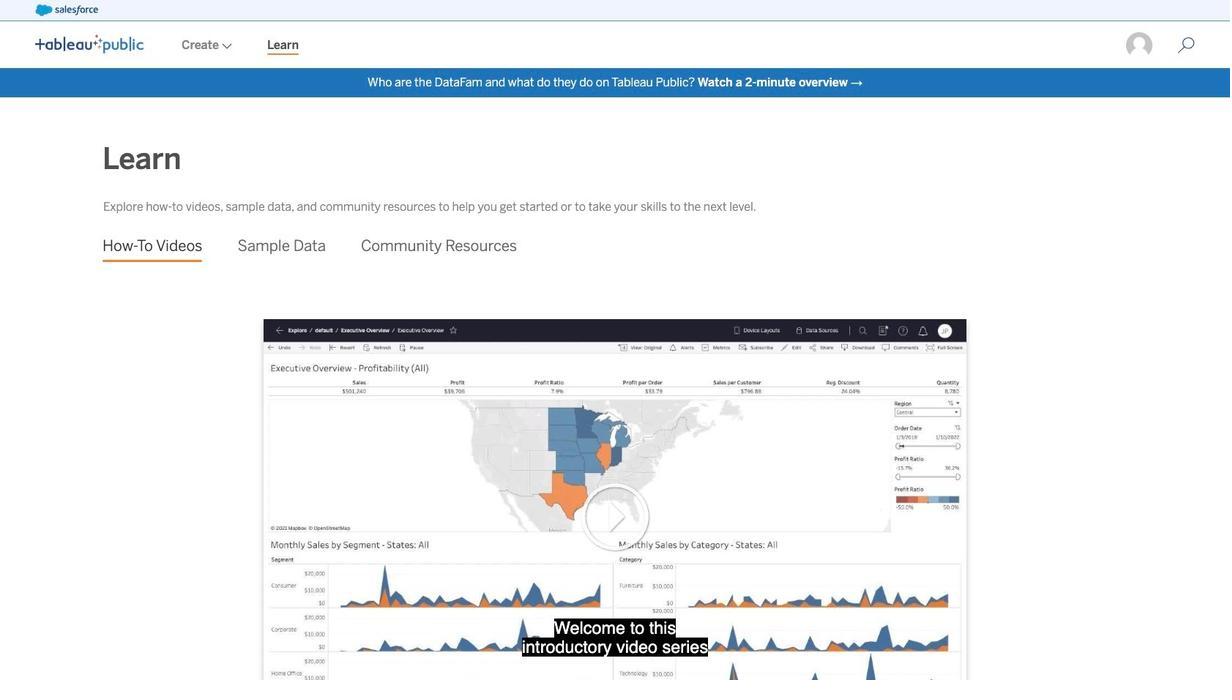 Task type: describe. For each thing, give the bounding box(es) containing it.
create image
[[219, 43, 232, 49]]

logo image
[[35, 34, 144, 53]]



Task type: locate. For each thing, give the bounding box(es) containing it.
go to search image
[[1160, 37, 1213, 54]]

salesforce logo image
[[35, 4, 98, 16]]

tara.schultz image
[[1125, 31, 1154, 60]]



Task type: vqa. For each thing, say whether or not it's contained in the screenshot.
Go to search image
yes



